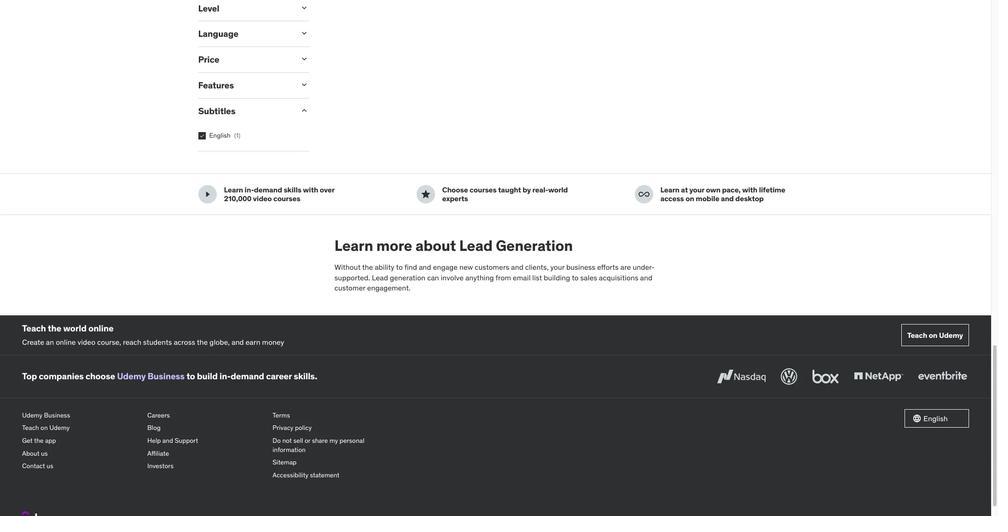 Task type: vqa. For each thing, say whether or not it's contained in the screenshot.
NEGOTIATION to the middle
no



Task type: describe. For each thing, give the bounding box(es) containing it.
get the app link
[[22, 435, 140, 447]]

create
[[22, 338, 44, 347]]

career
[[266, 371, 292, 382]]

0 vertical spatial us
[[41, 449, 48, 457]]

terms
[[273, 411, 290, 419]]

careers
[[147, 411, 170, 419]]

investors
[[147, 462, 174, 470]]

english (1)
[[209, 131, 240, 139]]

english for english (1)
[[209, 131, 231, 139]]

learn more about lead generation
[[334, 236, 573, 255]]

can
[[427, 273, 439, 282]]

own
[[706, 185, 721, 194]]

level
[[198, 3, 219, 14]]

udemy up get
[[22, 411, 42, 419]]

small image for features
[[299, 80, 309, 89]]

1 vertical spatial online
[[56, 338, 76, 347]]

access
[[660, 194, 684, 203]]

210,000
[[224, 194, 252, 203]]

0 horizontal spatial teach on udemy link
[[22, 422, 140, 435]]

0 vertical spatial lead
[[459, 236, 493, 255]]

build
[[197, 371, 218, 382]]

real-
[[532, 185, 548, 194]]

blog
[[147, 424, 161, 432]]

small image for subtitles
[[299, 106, 309, 115]]

udemy up app
[[49, 424, 70, 432]]

accessibility
[[273, 471, 308, 479]]

globe,
[[210, 338, 230, 347]]

language
[[198, 28, 238, 39]]

anything
[[465, 273, 494, 282]]

eventbrite image
[[916, 366, 969, 387]]

customers
[[475, 263, 509, 272]]

and inside learn at your own pace, with lifetime access on mobile and desktop
[[721, 194, 734, 203]]

1 vertical spatial us
[[47, 462, 53, 470]]

generation
[[390, 273, 425, 282]]

1 vertical spatial demand
[[231, 371, 264, 382]]

over
[[320, 185, 334, 194]]

and inside teach the world online create an online video course, reach students across the globe, and earn money
[[232, 338, 244, 347]]

courses inside learn in-demand skills with over 210,000 video courses
[[273, 194, 300, 203]]

teach on udemy
[[907, 330, 963, 340]]

teach for the
[[22, 323, 46, 334]]

video for demand
[[253, 194, 272, 203]]

1 vertical spatial udemy business link
[[22, 409, 140, 422]]

subtitles
[[198, 105, 236, 116]]

features button
[[198, 80, 292, 91]]

email
[[513, 273, 531, 282]]

affiliate
[[147, 449, 169, 457]]

price button
[[198, 54, 292, 65]]

udemy up the eventbrite image
[[939, 330, 963, 340]]

at
[[681, 185, 688, 194]]

statement
[[310, 471, 339, 479]]

an
[[46, 338, 54, 347]]

in- inside learn in-demand skills with over 210,000 video courses
[[245, 185, 254, 194]]

language button
[[198, 28, 292, 39]]

volkswagen image
[[779, 366, 799, 387]]

or
[[305, 436, 310, 445]]

involve
[[441, 273, 464, 282]]

get
[[22, 436, 33, 445]]

courses inside choose courses taught by real-world experts
[[470, 185, 497, 194]]

without
[[334, 263, 361, 272]]

blog link
[[147, 422, 265, 435]]

under-
[[633, 263, 655, 272]]

1 horizontal spatial teach on udemy link
[[901, 324, 969, 346]]

teach for on
[[907, 330, 927, 340]]

accessibility statement link
[[273, 469, 390, 482]]

medium image for learn in-demand skills with over 210,000 video courses
[[202, 189, 213, 200]]

0 vertical spatial business
[[148, 371, 185, 382]]

lifetime
[[759, 185, 785, 194]]

privacy
[[273, 424, 293, 432]]

more
[[376, 236, 412, 255]]

companies
[[39, 371, 84, 382]]

small image inside english button
[[913, 414, 922, 423]]

on inside learn at your own pace, with lifetime access on mobile and desktop
[[686, 194, 694, 203]]

netapp image
[[852, 366, 905, 387]]

business
[[566, 263, 595, 272]]

choose
[[442, 185, 468, 194]]

skills
[[284, 185, 301, 194]]

features
[[198, 80, 234, 91]]

engagement.
[[367, 283, 411, 292]]

without the ability to find and engage new customers and clients, your business efforts are under- supported. lead generation can involve anything from email list building to sales acquisitions and customer engagement.
[[334, 263, 655, 292]]

customer
[[334, 283, 365, 292]]

help
[[147, 436, 161, 445]]

1 vertical spatial to
[[572, 273, 579, 282]]

do not sell or share my personal information button
[[273, 435, 390, 456]]

generation
[[496, 236, 573, 255]]

careers blog help and support affiliate investors
[[147, 411, 198, 470]]

my
[[329, 436, 338, 445]]

investors link
[[147, 460, 265, 473]]

support
[[175, 436, 198, 445]]

1 vertical spatial in-
[[220, 371, 231, 382]]

with inside learn in-demand skills with over 210,000 video courses
[[303, 185, 318, 194]]

udemy image
[[22, 511, 64, 516]]

personal
[[340, 436, 364, 445]]

on inside udemy business teach on udemy get the app about us contact us
[[41, 424, 48, 432]]

careers link
[[147, 409, 265, 422]]

ability
[[375, 263, 394, 272]]

on inside teach on udemy link
[[929, 330, 938, 340]]

learn for learn in-demand skills with over 210,000 video courses
[[224, 185, 243, 194]]

share
[[312, 436, 328, 445]]

0 horizontal spatial to
[[187, 371, 195, 382]]

xsmall image
[[198, 132, 206, 139]]

business inside udemy business teach on udemy get the app about us contact us
[[44, 411, 70, 419]]



Task type: locate. For each thing, give the bounding box(es) containing it.
english button
[[905, 409, 969, 428]]

medium image for choose courses taught by real-world experts
[[420, 189, 431, 200]]

app
[[45, 436, 56, 445]]

2 horizontal spatial learn
[[660, 185, 680, 194]]

0 vertical spatial world
[[548, 185, 568, 194]]

1 horizontal spatial your
[[690, 185, 704, 194]]

2 vertical spatial to
[[187, 371, 195, 382]]

and up can
[[419, 263, 431, 272]]

0 horizontal spatial lead
[[372, 273, 388, 282]]

english
[[209, 131, 231, 139], [924, 414, 948, 423]]

(1)
[[234, 131, 240, 139]]

course,
[[97, 338, 121, 347]]

1 with from the left
[[303, 185, 318, 194]]

1 horizontal spatial on
[[686, 194, 694, 203]]

3 medium image from the left
[[638, 189, 649, 200]]

1 vertical spatial world
[[63, 323, 87, 334]]

video inside teach the world online create an online video course, reach students across the globe, and earn money
[[78, 338, 95, 347]]

2 horizontal spatial medium image
[[638, 189, 649, 200]]

1 horizontal spatial with
[[742, 185, 758, 194]]

with
[[303, 185, 318, 194], [742, 185, 758, 194]]

learn for learn at your own pace, with lifetime access on mobile and desktop
[[660, 185, 680, 194]]

teach the world online create an online video course, reach students across the globe, and earn money
[[22, 323, 284, 347]]

the inside udemy business teach on udemy get the app about us contact us
[[34, 436, 44, 445]]

1 horizontal spatial to
[[396, 263, 403, 272]]

and up email
[[511, 263, 523, 272]]

teach inside teach the world online create an online video course, reach students across the globe, and earn money
[[22, 323, 46, 334]]

0 horizontal spatial video
[[78, 338, 95, 347]]

udemy business link down students
[[117, 371, 185, 382]]

0 vertical spatial in-
[[245, 185, 254, 194]]

to down business
[[572, 273, 579, 282]]

building
[[544, 273, 570, 282]]

with right pace,
[[742, 185, 758, 194]]

0 vertical spatial your
[[690, 185, 704, 194]]

efforts
[[597, 263, 619, 272]]

small image
[[299, 54, 309, 64], [299, 106, 309, 115], [913, 414, 922, 423]]

information
[[273, 446, 306, 454]]

small image for price
[[299, 54, 309, 64]]

do
[[273, 436, 281, 445]]

0 horizontal spatial medium image
[[202, 189, 213, 200]]

across
[[174, 338, 195, 347]]

choose courses taught by real-world experts
[[442, 185, 568, 203]]

on
[[686, 194, 694, 203], [929, 330, 938, 340], [41, 424, 48, 432]]

us right about
[[41, 449, 48, 457]]

teach on udemy link up about us "link"
[[22, 422, 140, 435]]

0 vertical spatial small image
[[299, 3, 309, 12]]

pace,
[[722, 185, 741, 194]]

0 horizontal spatial on
[[41, 424, 48, 432]]

video inside learn in-demand skills with over 210,000 video courses
[[253, 194, 272, 203]]

1 medium image from the left
[[202, 189, 213, 200]]

1 small image from the top
[[299, 3, 309, 12]]

taught
[[498, 185, 521, 194]]

courses
[[470, 185, 497, 194], [273, 194, 300, 203]]

and left earn at the bottom left of page
[[232, 338, 244, 347]]

sitemap link
[[273, 456, 390, 469]]

price
[[198, 54, 219, 65]]

reach
[[123, 338, 141, 347]]

choose
[[86, 371, 115, 382]]

0 horizontal spatial english
[[209, 131, 231, 139]]

earn
[[246, 338, 260, 347]]

the left globe,
[[197, 338, 208, 347]]

online up course,
[[88, 323, 114, 334]]

by
[[523, 185, 531, 194]]

demand
[[254, 185, 282, 194], [231, 371, 264, 382]]

0 vertical spatial video
[[253, 194, 272, 203]]

are
[[621, 263, 631, 272]]

the left ability on the bottom left of the page
[[362, 263, 373, 272]]

not
[[282, 436, 292, 445]]

subtitles button
[[198, 105, 292, 116]]

learn at your own pace, with lifetime access on mobile and desktop
[[660, 185, 785, 203]]

1 vertical spatial teach on udemy link
[[22, 422, 140, 435]]

2 vertical spatial small image
[[299, 80, 309, 89]]

small image for level
[[299, 3, 309, 12]]

terms link
[[273, 409, 390, 422]]

learn inside learn in-demand skills with over 210,000 video courses
[[224, 185, 243, 194]]

0 horizontal spatial world
[[63, 323, 87, 334]]

new
[[459, 263, 473, 272]]

experts
[[442, 194, 468, 203]]

medium image for learn at your own pace, with lifetime access on mobile and desktop
[[638, 189, 649, 200]]

0 vertical spatial small image
[[299, 54, 309, 64]]

to left the build
[[187, 371, 195, 382]]

find
[[405, 263, 417, 272]]

2 vertical spatial on
[[41, 424, 48, 432]]

1 vertical spatial english
[[924, 414, 948, 423]]

the up an
[[48, 323, 61, 334]]

us right contact
[[47, 462, 53, 470]]

1 horizontal spatial courses
[[470, 185, 497, 194]]

world inside choose courses taught by real-world experts
[[548, 185, 568, 194]]

0 horizontal spatial in-
[[220, 371, 231, 382]]

english inside button
[[924, 414, 948, 423]]

us
[[41, 449, 48, 457], [47, 462, 53, 470]]

teach
[[22, 323, 46, 334], [907, 330, 927, 340], [22, 424, 39, 432]]

0 vertical spatial to
[[396, 263, 403, 272]]

with inside learn at your own pace, with lifetime access on mobile and desktop
[[742, 185, 758, 194]]

privacy policy link
[[273, 422, 390, 435]]

nasdaq image
[[715, 366, 768, 387]]

medium image left access
[[638, 189, 649, 200]]

udemy business link
[[117, 371, 185, 382], [22, 409, 140, 422]]

affiliate link
[[147, 447, 265, 460]]

courses left taught
[[470, 185, 497, 194]]

your inside without the ability to find and engage new customers and clients, your business efforts are under- supported. lead generation can involve anything from email list building to sales acquisitions and customer engagement.
[[550, 263, 565, 272]]

list
[[532, 273, 542, 282]]

1 vertical spatial lead
[[372, 273, 388, 282]]

lead inside without the ability to find and engage new customers and clients, your business efforts are under- supported. lead generation can involve anything from email list building to sales acquisitions and customer engagement.
[[372, 273, 388, 282]]

on up the eventbrite image
[[929, 330, 938, 340]]

and right the help
[[162, 436, 173, 445]]

0 horizontal spatial learn
[[224, 185, 243, 194]]

1 vertical spatial your
[[550, 263, 565, 272]]

to left find
[[396, 263, 403, 272]]

1 horizontal spatial video
[[253, 194, 272, 203]]

business
[[148, 371, 185, 382], [44, 411, 70, 419]]

help and support link
[[147, 435, 265, 447]]

medium image left experts
[[420, 189, 431, 200]]

demand left career
[[231, 371, 264, 382]]

0 horizontal spatial courses
[[273, 194, 300, 203]]

top companies choose udemy business to build in-demand career skills.
[[22, 371, 317, 382]]

online
[[88, 323, 114, 334], [56, 338, 76, 347]]

the inside without the ability to find and engage new customers and clients, your business efforts are under- supported. lead generation can involve anything from email list building to sales acquisitions and customer engagement.
[[362, 263, 373, 272]]

0 vertical spatial demand
[[254, 185, 282, 194]]

engage
[[433, 263, 458, 272]]

0 vertical spatial online
[[88, 323, 114, 334]]

2 horizontal spatial to
[[572, 273, 579, 282]]

1 horizontal spatial medium image
[[420, 189, 431, 200]]

your right at at the top right of page
[[690, 185, 704, 194]]

2 horizontal spatial on
[[929, 330, 938, 340]]

1 horizontal spatial in-
[[245, 185, 254, 194]]

to
[[396, 263, 403, 272], [572, 273, 579, 282], [187, 371, 195, 382]]

learn in-demand skills with over 210,000 video courses
[[224, 185, 334, 203]]

online right an
[[56, 338, 76, 347]]

english down the eventbrite image
[[924, 414, 948, 423]]

the right get
[[34, 436, 44, 445]]

2 medium image from the left
[[420, 189, 431, 200]]

acquisitions
[[599, 273, 638, 282]]

your inside learn at your own pace, with lifetime access on mobile and desktop
[[690, 185, 704, 194]]

0 vertical spatial teach on udemy link
[[901, 324, 969, 346]]

and inside careers blog help and support affiliate investors
[[162, 436, 173, 445]]

0 vertical spatial english
[[209, 131, 231, 139]]

box image
[[810, 366, 841, 387]]

contact us link
[[22, 460, 140, 473]]

and right own
[[721, 194, 734, 203]]

clients,
[[525, 263, 549, 272]]

0 vertical spatial on
[[686, 194, 694, 203]]

and down the under-
[[640, 273, 653, 282]]

business down students
[[148, 371, 185, 382]]

1 horizontal spatial online
[[88, 323, 114, 334]]

teach on udemy link up the eventbrite image
[[901, 324, 969, 346]]

1 horizontal spatial world
[[548, 185, 568, 194]]

video
[[253, 194, 272, 203], [78, 338, 95, 347]]

money
[[262, 338, 284, 347]]

lead down ability on the bottom left of the page
[[372, 273, 388, 282]]

and
[[721, 194, 734, 203], [419, 263, 431, 272], [511, 263, 523, 272], [640, 273, 653, 282], [232, 338, 244, 347], [162, 436, 173, 445]]

1 horizontal spatial english
[[924, 414, 948, 423]]

demand inside learn in-demand skills with over 210,000 video courses
[[254, 185, 282, 194]]

udemy business teach on udemy get the app about us contact us
[[22, 411, 70, 470]]

video right 210,000
[[253, 194, 272, 203]]

english for english
[[924, 414, 948, 423]]

medium image left 210,000
[[202, 189, 213, 200]]

1 vertical spatial on
[[929, 330, 938, 340]]

video for world
[[78, 338, 95, 347]]

the
[[362, 263, 373, 272], [48, 323, 61, 334], [197, 338, 208, 347], [34, 436, 44, 445]]

2 vertical spatial small image
[[913, 414, 922, 423]]

in- right the build
[[220, 371, 231, 382]]

1 horizontal spatial lead
[[459, 236, 493, 255]]

1 horizontal spatial business
[[148, 371, 185, 382]]

top
[[22, 371, 37, 382]]

your up building
[[550, 263, 565, 272]]

0 horizontal spatial business
[[44, 411, 70, 419]]

lead up the new
[[459, 236, 493, 255]]

with left over
[[303, 185, 318, 194]]

business up app
[[44, 411, 70, 419]]

small image
[[299, 3, 309, 12], [299, 29, 309, 38], [299, 80, 309, 89]]

sales
[[580, 273, 597, 282]]

0 horizontal spatial your
[[550, 263, 565, 272]]

2 with from the left
[[742, 185, 758, 194]]

sitemap
[[273, 458, 297, 466]]

3 small image from the top
[[299, 80, 309, 89]]

udemy right choose
[[117, 371, 146, 382]]

medium image
[[202, 189, 213, 200], [420, 189, 431, 200], [638, 189, 649, 200]]

mobile
[[696, 194, 719, 203]]

0 vertical spatial udemy business link
[[117, 371, 185, 382]]

teach on udemy link
[[901, 324, 969, 346], [22, 422, 140, 435]]

courses left over
[[273, 194, 300, 203]]

udemy business link up get the app link
[[22, 409, 140, 422]]

1 vertical spatial business
[[44, 411, 70, 419]]

0 horizontal spatial with
[[303, 185, 318, 194]]

level button
[[198, 3, 292, 14]]

in- left "skills"
[[245, 185, 254, 194]]

contact
[[22, 462, 45, 470]]

world
[[548, 185, 568, 194], [63, 323, 87, 334]]

1 horizontal spatial learn
[[334, 236, 373, 255]]

video left course,
[[78, 338, 95, 347]]

english left (1)
[[209, 131, 231, 139]]

learn for learn more about lead generation
[[334, 236, 373, 255]]

demand left "skills"
[[254, 185, 282, 194]]

teach inside udemy business teach on udemy get the app about us contact us
[[22, 424, 39, 432]]

learn inside learn at your own pace, with lifetime access on mobile and desktop
[[660, 185, 680, 194]]

0 horizontal spatial online
[[56, 338, 76, 347]]

about
[[415, 236, 456, 255]]

1 vertical spatial video
[[78, 338, 95, 347]]

1 vertical spatial small image
[[299, 29, 309, 38]]

on up app
[[41, 424, 48, 432]]

1 vertical spatial small image
[[299, 106, 309, 115]]

sell
[[293, 436, 303, 445]]

students
[[143, 338, 172, 347]]

world inside teach the world online create an online video course, reach students across the globe, and earn money
[[63, 323, 87, 334]]

skills.
[[294, 371, 317, 382]]

about us link
[[22, 447, 140, 460]]

small image for language
[[299, 29, 309, 38]]

terms privacy policy do not sell or share my personal information sitemap accessibility statement
[[273, 411, 364, 479]]

on left 'mobile'
[[686, 194, 694, 203]]

2 small image from the top
[[299, 29, 309, 38]]

about
[[22, 449, 39, 457]]



